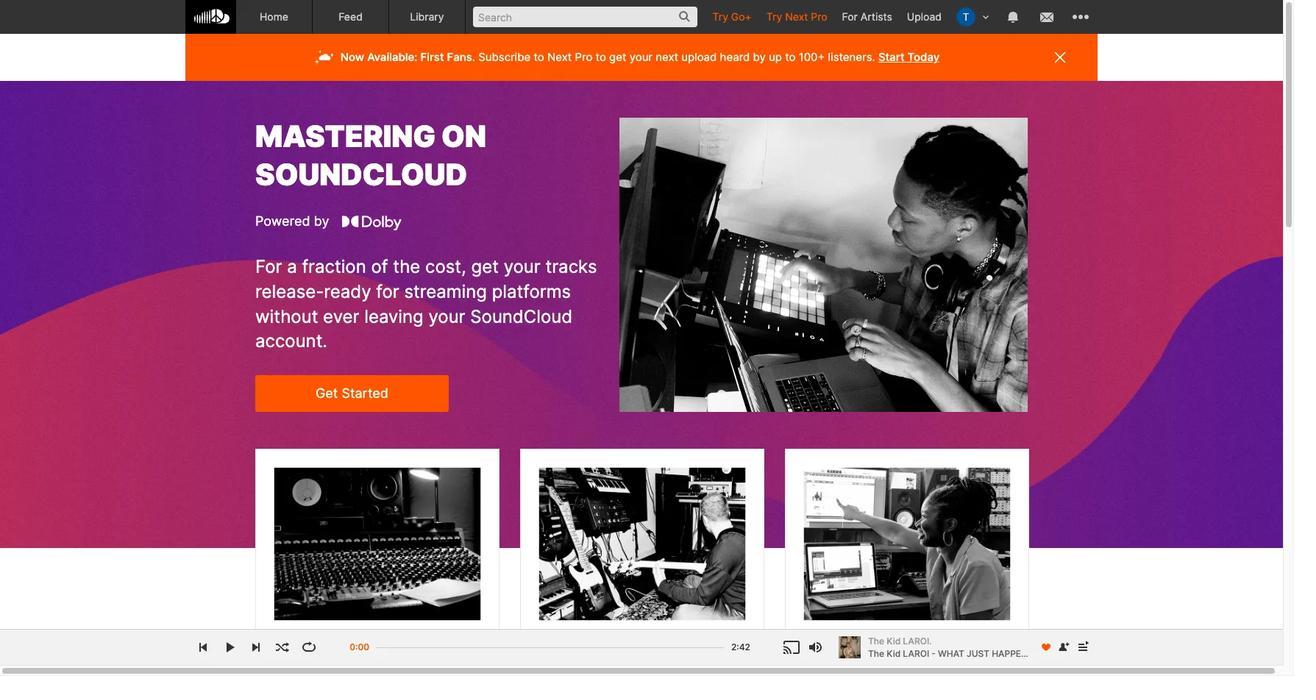 Task type: locate. For each thing, give the bounding box(es) containing it.
0 vertical spatial next
[[785, 10, 808, 23]]

try inside try next pro link
[[766, 10, 782, 23]]

of
[[371, 256, 388, 278]]

kid left laroi.
[[887, 635, 901, 646]]

pro up the 100+
[[811, 10, 827, 23]]

try right go+ at the right of the page
[[766, 10, 782, 23]]

1 vertical spatial the
[[868, 648, 884, 659]]

ready
[[324, 281, 371, 302]]

heard
[[720, 50, 750, 64]]

for left artists
[[842, 10, 858, 23]]

100+
[[799, 50, 825, 64]]

pro down search "search field" on the top
[[575, 50, 592, 64]]

0 vertical spatial by
[[753, 50, 766, 64]]

a
[[287, 256, 297, 278]]

try inside try go+ link
[[713, 10, 728, 23]]

2 kid from the top
[[887, 648, 901, 659]]

1 vertical spatial next
[[547, 50, 572, 64]]

Search search field
[[473, 7, 698, 27]]

0 horizontal spatial pro
[[575, 50, 592, 64]]

on
[[441, 118, 486, 154]]

0 vertical spatial kid
[[887, 635, 901, 646]]

library link
[[389, 0, 466, 34]]

release-
[[255, 281, 324, 302]]

0 vertical spatial soundcloud
[[255, 157, 467, 193]]

next down search "search field" on the top
[[547, 50, 572, 64]]

the kid laroi - what just happened link
[[868, 647, 1040, 660]]

soundcloud down 'mastering'
[[255, 157, 467, 193]]

the
[[868, 635, 884, 646], [868, 648, 884, 659]]

next
[[656, 50, 678, 64]]

for for for a fraction of the cost, get your tracks release-ready for streaming platforms without ever leaving your soundcloud account.
[[255, 256, 282, 278]]

try next pro link
[[759, 0, 835, 33]]

1 vertical spatial for
[[255, 256, 282, 278]]

cost,
[[425, 256, 466, 278]]

get right cost,
[[471, 256, 499, 278]]

1 horizontal spatial to
[[596, 50, 606, 64]]

to right subscribe
[[534, 50, 544, 64]]

0 vertical spatial the
[[868, 635, 884, 646]]

1 try from the left
[[713, 10, 728, 23]]

0 horizontal spatial by
[[314, 213, 329, 229]]

1 horizontal spatial for
[[842, 10, 858, 23]]

kid left laroi
[[887, 648, 901, 659]]

available:
[[367, 50, 418, 64]]

for inside for a fraction of the cost, get your tracks release-ready for streaming platforms without ever leaving your soundcloud account.
[[255, 256, 282, 278]]

0 horizontal spatial your
[[428, 306, 465, 327]]

started
[[342, 386, 388, 401]]

kid
[[887, 635, 901, 646], [887, 648, 901, 659]]

your left the next
[[629, 50, 653, 64]]

account.
[[255, 330, 327, 352]]

0:00
[[350, 642, 369, 653]]

1 kid from the top
[[887, 635, 901, 646]]

upload
[[681, 50, 717, 64]]

by right powered
[[314, 213, 329, 229]]

get started
[[316, 386, 388, 401]]

ever
[[323, 306, 359, 327]]

get
[[609, 50, 626, 64], [471, 256, 499, 278]]

0 horizontal spatial get
[[471, 256, 499, 278]]

listeners.
[[828, 50, 875, 64]]

for inside 'for artists' link
[[842, 10, 858, 23]]

get started button
[[255, 375, 449, 412]]

laroi.
[[903, 635, 932, 646]]

for
[[376, 281, 399, 302]]

soundcloud down platforms
[[470, 306, 572, 327]]

try for try go+
[[713, 10, 728, 23]]

to right up
[[785, 50, 796, 64]]

by
[[753, 50, 766, 64], [314, 213, 329, 229]]

0 horizontal spatial try
[[713, 10, 728, 23]]

your up platforms
[[504, 256, 541, 278]]

mastering
[[255, 118, 436, 154]]

for left a at the top left of page
[[255, 256, 282, 278]]

subscribe
[[478, 50, 531, 64]]

the kid laroi. the kid laroi - what just happened
[[868, 635, 1040, 659]]

for
[[842, 10, 858, 23], [255, 256, 282, 278]]

start today link
[[878, 50, 940, 64]]

1 vertical spatial your
[[504, 256, 541, 278]]

for a fraction of the cost, get your tracks release-ready for streaming platforms without ever leaving your soundcloud account.
[[255, 256, 597, 352]]

1 vertical spatial kid
[[887, 648, 901, 659]]

what
[[938, 648, 964, 659]]

1 vertical spatial get
[[471, 256, 499, 278]]

up
[[769, 50, 782, 64]]

get left the next
[[609, 50, 626, 64]]

-
[[932, 648, 936, 659]]

0 horizontal spatial soundcloud
[[255, 157, 467, 193]]

1 horizontal spatial soundcloud
[[470, 306, 572, 327]]

0 vertical spatial for
[[842, 10, 858, 23]]

by left up
[[753, 50, 766, 64]]

0 vertical spatial pro
[[811, 10, 827, 23]]

2 horizontal spatial your
[[629, 50, 653, 64]]

progress bar
[[377, 640, 724, 664]]

tracks
[[545, 256, 597, 278]]

1 horizontal spatial try
[[766, 10, 782, 23]]

laroi
[[903, 648, 929, 659]]

1 horizontal spatial next
[[785, 10, 808, 23]]

fans.
[[447, 50, 475, 64]]

now
[[340, 50, 364, 64]]

next
[[785, 10, 808, 23], [547, 50, 572, 64]]

2 try from the left
[[766, 10, 782, 23]]

1 vertical spatial soundcloud
[[470, 306, 572, 327]]

2 horizontal spatial to
[[785, 50, 796, 64]]

pro
[[811, 10, 827, 23], [575, 50, 592, 64]]

for artists
[[842, 10, 892, 23]]

0 vertical spatial get
[[609, 50, 626, 64]]

your down streaming
[[428, 306, 465, 327]]

1 vertical spatial by
[[314, 213, 329, 229]]

try
[[713, 10, 728, 23], [766, 10, 782, 23]]

0 horizontal spatial for
[[255, 256, 282, 278]]

1 horizontal spatial your
[[504, 256, 541, 278]]

the
[[393, 256, 420, 278]]

to down search "search field" on the top
[[596, 50, 606, 64]]

your
[[629, 50, 653, 64], [504, 256, 541, 278], [428, 306, 465, 327]]

2 vertical spatial your
[[428, 306, 465, 327]]

soundcloud
[[255, 157, 467, 193], [470, 306, 572, 327]]

0 horizontal spatial to
[[534, 50, 544, 64]]

None search field
[[466, 0, 705, 33]]

2 to from the left
[[596, 50, 606, 64]]

try left go+ at the right of the page
[[713, 10, 728, 23]]

upload link
[[900, 0, 949, 33]]

1 horizontal spatial get
[[609, 50, 626, 64]]

dolby image
[[342, 212, 402, 233]]

mastering on soundcloud
[[255, 118, 486, 193]]

to
[[534, 50, 544, 64], [596, 50, 606, 64], [785, 50, 796, 64]]

1 vertical spatial pro
[[575, 50, 592, 64]]

next up the 100+
[[785, 10, 808, 23]]



Task type: describe. For each thing, give the bounding box(es) containing it.
1 the from the top
[[868, 635, 884, 646]]

now available: first fans. subscribe to next pro to get your next upload heard by up to 100+ listeners. start today
[[340, 50, 940, 64]]

try for try next pro
[[766, 10, 782, 23]]

next up image
[[1074, 639, 1092, 656]]

0 vertical spatial your
[[629, 50, 653, 64]]

try go+
[[713, 10, 752, 23]]

get
[[316, 386, 338, 401]]

start
[[878, 50, 905, 64]]

artists
[[861, 10, 892, 23]]

just
[[967, 648, 990, 659]]

soundcloud inside mastering on soundcloud
[[255, 157, 467, 193]]

powered by
[[255, 213, 329, 229]]

get inside for a fraction of the cost, get your tracks release-ready for streaming platforms without ever leaving your soundcloud account.
[[471, 256, 499, 278]]

fraction
[[302, 256, 366, 278]]

0 horizontal spatial next
[[547, 50, 572, 64]]

tara schultz's avatar element
[[956, 7, 976, 26]]

3 to from the left
[[785, 50, 796, 64]]

home
[[260, 10, 288, 23]]

2:42
[[731, 642, 750, 653]]

powered
[[255, 213, 310, 229]]

platforms
[[492, 281, 571, 302]]

upload
[[907, 10, 942, 23]]

the kid laroi - what just happened element
[[839, 636, 861, 658]]

first
[[420, 50, 444, 64]]

go+
[[731, 10, 752, 23]]

feed link
[[313, 0, 389, 34]]

library
[[410, 10, 444, 23]]

try go+ link
[[705, 0, 759, 33]]

1 to from the left
[[534, 50, 544, 64]]

soundcloud inside for a fraction of the cost, get your tracks release-ready for streaming platforms without ever leaving your soundcloud account.
[[470, 306, 572, 327]]

feed
[[339, 10, 363, 23]]

for for for artists
[[842, 10, 858, 23]]

for artists link
[[835, 0, 900, 33]]

today
[[907, 50, 940, 64]]

2 the from the top
[[868, 648, 884, 659]]

streaming
[[404, 281, 487, 302]]

leaving
[[364, 306, 424, 327]]

home link
[[236, 0, 313, 34]]

the kid laroi. link
[[868, 635, 1032, 647]]

try next pro
[[766, 10, 827, 23]]

without
[[255, 306, 318, 327]]

1 horizontal spatial pro
[[811, 10, 827, 23]]

1 horizontal spatial by
[[753, 50, 766, 64]]

happened
[[992, 648, 1040, 659]]



Task type: vqa. For each thing, say whether or not it's contained in the screenshot.
Next
yes



